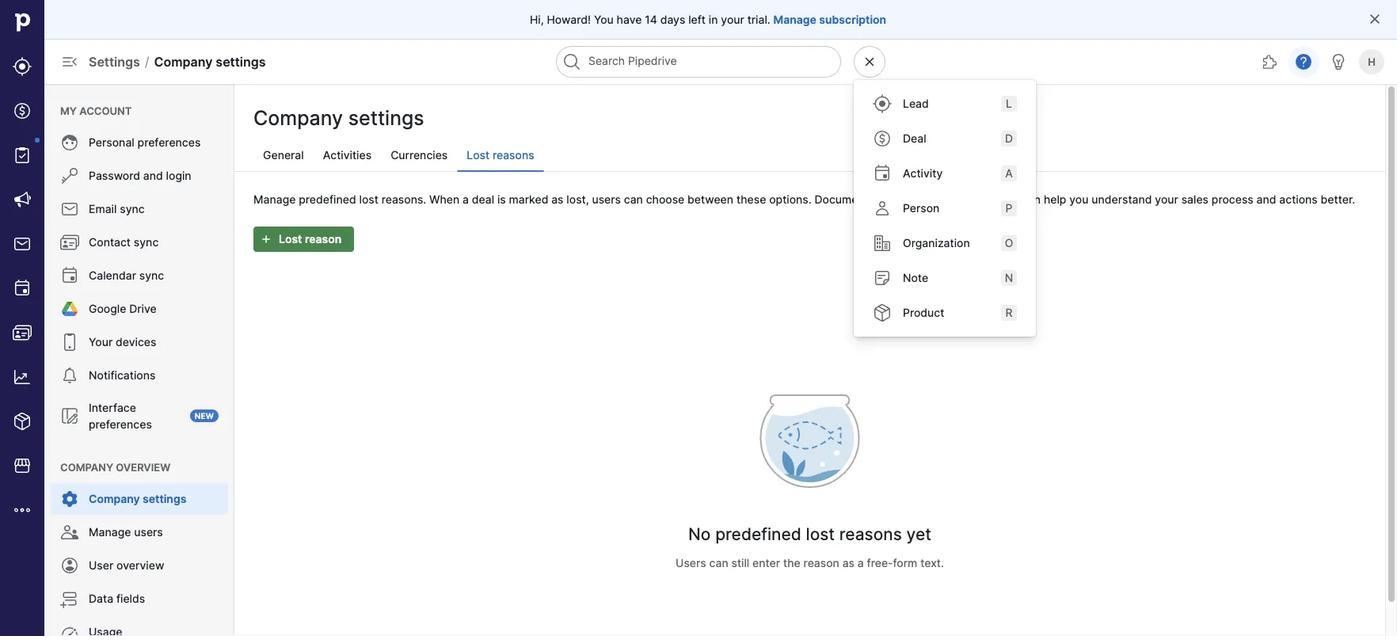 Task type: vqa. For each thing, say whether or not it's contained in the screenshot.
Manage Users
yes



Task type: describe. For each thing, give the bounding box(es) containing it.
trial.
[[747, 13, 770, 26]]

sales
[[1182, 192, 1209, 206]]

login
[[166, 169, 191, 183]]

better.
[[1321, 192, 1355, 206]]

your
[[89, 335, 113, 349]]

manage users link
[[51, 516, 228, 548]]

color undefined image inside google drive 'link'
[[60, 299, 79, 318]]

password and login
[[89, 169, 191, 183]]

sales assistant image
[[1329, 52, 1348, 71]]

color primary inverted image
[[257, 233, 276, 246]]

more image
[[13, 501, 32, 520]]

activities image
[[13, 279, 32, 298]]

marketplace image
[[13, 456, 32, 475]]

deals image
[[13, 101, 32, 120]]

contact
[[89, 236, 131, 249]]

interface preferences
[[89, 401, 152, 431]]

0 vertical spatial reasons
[[493, 149, 534, 162]]

1 horizontal spatial and
[[1257, 192, 1276, 206]]

color undefined image inside notifications link
[[60, 366, 79, 385]]

1 horizontal spatial users
[[592, 192, 621, 206]]

0 vertical spatial settings
[[216, 54, 266, 69]]

color undefined image inside company settings link
[[60, 490, 79, 509]]

n
[[1005, 271, 1013, 285]]

manage for users
[[89, 526, 131, 539]]

days
[[660, 13, 685, 26]]

left
[[688, 13, 706, 26]]

reasons.
[[382, 192, 426, 206]]

insights image
[[13, 368, 32, 387]]

your devices link
[[51, 326, 228, 358]]

quick add image
[[856, 48, 883, 75]]

choose
[[646, 192, 685, 206]]

no predefined lost reasons yet
[[688, 524, 931, 544]]

p
[[1006, 202, 1013, 215]]

process
[[1212, 192, 1254, 206]]

color undefined image left the 'deal'
[[873, 129, 892, 148]]

options.
[[769, 192, 812, 206]]

color undefined image inside data fields link
[[60, 589, 79, 608]]

note
[[903, 271, 928, 285]]

data fields
[[89, 592, 145, 606]]

sync for contact sync
[[134, 236, 159, 249]]

color undefined image inside manage users link
[[60, 523, 79, 542]]

overview for user overview
[[116, 559, 164, 572]]

you
[[1070, 192, 1089, 206]]

d
[[1005, 132, 1013, 145]]

password
[[89, 169, 140, 183]]

1 horizontal spatial reason
[[804, 556, 840, 570]]

sync for calendar sync
[[139, 269, 164, 282]]

actions
[[1280, 192, 1318, 206]]

google drive link
[[51, 293, 228, 325]]

preferences for personal
[[137, 136, 201, 149]]

person
[[903, 202, 940, 215]]

company inside menu item
[[89, 492, 140, 506]]

yet
[[907, 524, 931, 544]]

user overview link
[[51, 550, 228, 581]]

fields
[[116, 592, 145, 606]]

hi,
[[530, 13, 544, 26]]

company settings inside company settings link
[[89, 492, 186, 506]]

0 vertical spatial reason
[[908, 192, 944, 206]]

lost reasons
[[467, 149, 534, 162]]

campaigns image
[[13, 190, 32, 209]]

2 horizontal spatial manage
[[773, 13, 817, 26]]

l
[[1006, 97, 1012, 110]]

color undefined image left the interface
[[60, 406, 79, 425]]

14
[[645, 13, 657, 26]]

free-
[[867, 556, 893, 570]]

settings
[[89, 54, 140, 69]]

reason inside lost reason button
[[305, 232, 342, 246]]

you
[[594, 13, 614, 26]]

calendar sync link
[[51, 260, 228, 291]]

color undefined image inside your devices link
[[60, 333, 79, 352]]

my account
[[60, 105, 132, 117]]

devices
[[116, 335, 156, 349]]

when
[[429, 192, 460, 206]]

still
[[732, 556, 750, 570]]

users can still enter the reason as a free-form text.
[[676, 556, 944, 570]]

user overview
[[89, 559, 164, 572]]

contact sync link
[[51, 227, 228, 258]]

organization
[[903, 236, 970, 250]]

color undefined image left activity
[[873, 164, 892, 183]]

color undefined image inside calendar sync 'link'
[[60, 266, 79, 285]]

2 deal from the left
[[996, 192, 1019, 206]]

company up the general
[[253, 106, 343, 130]]

new
[[195, 411, 214, 421]]

howard!
[[547, 13, 591, 26]]

data fields link
[[51, 583, 228, 615]]

color undefined image left organization
[[873, 234, 892, 253]]

manage predefined lost reasons. when a deal is marked as lost, users can choose between these options. documenting the reason for a lost deal can help you understand your sales process and actions better.
[[253, 192, 1355, 206]]

1 deal from the left
[[472, 192, 494, 206]]

user
[[89, 559, 113, 572]]

1 horizontal spatial company settings
[[253, 106, 424, 130]]

for
[[947, 192, 962, 206]]

0 horizontal spatial the
[[783, 556, 801, 570]]

email sync
[[89, 202, 145, 216]]

interface
[[89, 401, 136, 414]]

calendar
[[89, 269, 136, 282]]

color undefined image left note in the top right of the page
[[873, 269, 892, 288]]

google
[[89, 302, 126, 316]]

users
[[676, 556, 706, 570]]

h
[[1368, 55, 1376, 68]]

these
[[737, 192, 766, 206]]

0 horizontal spatial and
[[143, 169, 163, 183]]

company settings link
[[51, 483, 228, 515]]

help
[[1044, 192, 1067, 206]]

1 horizontal spatial the
[[888, 192, 905, 206]]

color undefined image inside email sync link
[[60, 200, 79, 219]]

sales inbox image
[[13, 234, 32, 253]]

color undefined image left lead in the right of the page
[[873, 94, 892, 113]]

1 horizontal spatial as
[[843, 556, 855, 570]]

/
[[145, 54, 149, 69]]

activity
[[903, 167, 943, 180]]

personal preferences link
[[51, 127, 228, 158]]

color undefined image down data fields link
[[60, 623, 79, 636]]

color undefined image inside personal preferences link
[[60, 133, 79, 152]]



Task type: locate. For each thing, give the bounding box(es) containing it.
company down the company overview
[[89, 492, 140, 506]]

drive
[[129, 302, 157, 316]]

color undefined image left calendar
[[60, 266, 79, 285]]

manage
[[773, 13, 817, 26], [253, 192, 296, 206], [89, 526, 131, 539]]

quick help image
[[1294, 52, 1313, 71]]

1 horizontal spatial manage
[[253, 192, 296, 206]]

0 vertical spatial overview
[[116, 461, 171, 473]]

lost,
[[567, 192, 589, 206]]

users
[[592, 192, 621, 206], [134, 526, 163, 539]]

documenting
[[815, 192, 885, 206]]

1 vertical spatial users
[[134, 526, 163, 539]]

manage subscription link
[[773, 11, 886, 27]]

0 horizontal spatial reasons
[[493, 149, 534, 162]]

menu containing personal preferences
[[44, 84, 234, 636]]

1 horizontal spatial reasons
[[839, 524, 902, 544]]

color undefined image
[[873, 94, 892, 113], [60, 133, 79, 152], [13, 146, 32, 165], [60, 166, 79, 185], [60, 233, 79, 252], [60, 266, 79, 285], [873, 269, 892, 288], [60, 299, 79, 318], [873, 303, 892, 322], [60, 406, 79, 425], [60, 490, 79, 509], [60, 556, 79, 575], [60, 623, 79, 636]]

a right for
[[965, 192, 971, 206]]

sync up calendar sync 'link'
[[134, 236, 159, 249]]

sync inside contact sync link
[[134, 236, 159, 249]]

my
[[60, 105, 77, 117]]

0 vertical spatial as
[[551, 192, 564, 206]]

email sync link
[[51, 193, 228, 225]]

0 horizontal spatial as
[[551, 192, 564, 206]]

predefined for manage
[[299, 192, 356, 206]]

marked
[[509, 192, 548, 206]]

a
[[1005, 167, 1013, 180], [463, 192, 469, 206], [965, 192, 971, 206], [858, 556, 864, 570]]

manage users
[[89, 526, 163, 539]]

1 horizontal spatial deal
[[996, 192, 1019, 206]]

leads image
[[13, 57, 32, 76]]

o
[[1005, 236, 1013, 250]]

color undefined image left user
[[60, 556, 79, 575]]

0 vertical spatial manage
[[773, 13, 817, 26]]

manage for predefined
[[253, 192, 296, 206]]

1 horizontal spatial settings
[[216, 54, 266, 69]]

1 vertical spatial as
[[843, 556, 855, 570]]

as left lost,
[[551, 192, 564, 206]]

predefined
[[299, 192, 356, 206], [715, 524, 801, 544]]

in
[[709, 13, 718, 26]]

is
[[497, 192, 506, 206]]

a up p
[[1005, 167, 1013, 180]]

as left free-
[[843, 556, 855, 570]]

a right when
[[463, 192, 469, 206]]

menu
[[0, 0, 44, 636], [854, 80, 1036, 337], [44, 84, 234, 636]]

account
[[79, 105, 132, 117]]

password and login link
[[51, 160, 228, 192]]

lost left reasons.
[[359, 192, 379, 206]]

lead
[[903, 97, 929, 110]]

0 horizontal spatial deal
[[472, 192, 494, 206]]

lost left p
[[974, 192, 993, 206]]

reason down activity
[[908, 192, 944, 206]]

color undefined image left manage users
[[60, 523, 79, 542]]

sync inside email sync link
[[120, 202, 145, 216]]

users down company settings link at the bottom left
[[134, 526, 163, 539]]

reason
[[908, 192, 944, 206], [305, 232, 342, 246], [804, 556, 840, 570]]

1 vertical spatial and
[[1257, 192, 1276, 206]]

0 vertical spatial the
[[888, 192, 905, 206]]

0 horizontal spatial reason
[[305, 232, 342, 246]]

reasons up 'is'
[[493, 149, 534, 162]]

between
[[688, 192, 734, 206]]

0 horizontal spatial settings
[[143, 492, 186, 506]]

2 vertical spatial manage
[[89, 526, 131, 539]]

as
[[551, 192, 564, 206], [843, 556, 855, 570]]

manage up user
[[89, 526, 131, 539]]

text.
[[921, 556, 944, 570]]

notifications
[[89, 369, 156, 382]]

color undefined image left your
[[60, 333, 79, 352]]

0 vertical spatial predefined
[[299, 192, 356, 206]]

0 horizontal spatial company settings
[[89, 492, 186, 506]]

0 vertical spatial users
[[592, 192, 621, 206]]

company settings up activities
[[253, 106, 424, 130]]

color undefined image
[[873, 129, 892, 148], [873, 164, 892, 183], [873, 199, 892, 218], [60, 200, 79, 219], [873, 234, 892, 253], [60, 333, 79, 352], [60, 366, 79, 385], [60, 523, 79, 542], [60, 589, 79, 608]]

lost reason button
[[253, 227, 354, 252]]

users right lost,
[[592, 192, 621, 206]]

color primary image
[[1369, 13, 1381, 25]]

contact sync
[[89, 236, 159, 249]]

form
[[893, 556, 918, 570]]

sync for email sync
[[120, 202, 145, 216]]

general
[[263, 149, 304, 162]]

1 horizontal spatial lost
[[467, 149, 490, 162]]

data
[[89, 592, 113, 606]]

menu toggle image
[[60, 52, 79, 71]]

2 vertical spatial settings
[[143, 492, 186, 506]]

predefined up "lost reason"
[[299, 192, 356, 206]]

2 horizontal spatial settings
[[348, 106, 424, 130]]

lost for lost reasons
[[467, 149, 490, 162]]

product
[[903, 306, 944, 320]]

and
[[143, 169, 163, 183], [1257, 192, 1276, 206]]

1 vertical spatial lost
[[279, 232, 302, 246]]

your right in
[[721, 13, 744, 26]]

hi, howard! you have 14 days left in your  trial. manage subscription
[[530, 13, 886, 26]]

lost for when
[[359, 192, 379, 206]]

can left help
[[1022, 192, 1041, 206]]

lost for lost reason
[[279, 232, 302, 246]]

lost right color primary inverted image
[[279, 232, 302, 246]]

2 horizontal spatial can
[[1022, 192, 1041, 206]]

1 vertical spatial your
[[1155, 192, 1179, 206]]

0 vertical spatial your
[[721, 13, 744, 26]]

sync
[[120, 202, 145, 216], [134, 236, 159, 249], [139, 269, 164, 282]]

manage right trial.
[[773, 13, 817, 26]]

1 vertical spatial settings
[[348, 106, 424, 130]]

company settings menu item
[[44, 483, 234, 515]]

activities
[[323, 149, 372, 162]]

color undefined image left data
[[60, 589, 79, 608]]

2 vertical spatial reason
[[804, 556, 840, 570]]

0 horizontal spatial users
[[134, 526, 163, 539]]

color undefined image inside password and login link
[[60, 166, 79, 185]]

0 vertical spatial company settings
[[253, 106, 424, 130]]

your devices
[[89, 335, 156, 349]]

currencies
[[391, 149, 448, 162]]

1 vertical spatial reason
[[305, 232, 342, 246]]

color undefined image left the product
[[873, 303, 892, 322]]

color undefined image left password
[[60, 166, 79, 185]]

sync up the drive
[[139, 269, 164, 282]]

no
[[688, 524, 711, 544]]

company
[[154, 54, 213, 69], [253, 106, 343, 130], [60, 461, 113, 473], [89, 492, 140, 506]]

company right the /
[[154, 54, 213, 69]]

color undefined image left person on the top right of page
[[873, 199, 892, 218]]

company settings up manage users link
[[89, 492, 186, 506]]

1 vertical spatial manage
[[253, 192, 296, 206]]

0 horizontal spatial can
[[624, 192, 643, 206]]

home image
[[10, 10, 34, 34]]

0 vertical spatial lost
[[467, 149, 490, 162]]

color undefined image down deals image
[[13, 146, 32, 165]]

email
[[89, 202, 117, 216]]

a left free-
[[858, 556, 864, 570]]

lost
[[467, 149, 490, 162], [279, 232, 302, 246]]

lost
[[359, 192, 379, 206], [974, 192, 993, 206], [806, 524, 835, 544]]

company down interface preferences
[[60, 461, 113, 473]]

company overview
[[60, 461, 171, 473]]

1 vertical spatial reasons
[[839, 524, 902, 544]]

color undefined image left "google"
[[60, 299, 79, 318]]

color undefined image inside 'user overview' link
[[60, 556, 79, 575]]

2 horizontal spatial lost
[[974, 192, 993, 206]]

1 vertical spatial the
[[783, 556, 801, 570]]

0 horizontal spatial predefined
[[299, 192, 356, 206]]

your
[[721, 13, 744, 26], [1155, 192, 1179, 206]]

1 horizontal spatial your
[[1155, 192, 1179, 206]]

1 vertical spatial predefined
[[715, 524, 801, 544]]

have
[[617, 13, 642, 26]]

1 horizontal spatial can
[[709, 556, 728, 570]]

lost for yet
[[806, 524, 835, 544]]

1 vertical spatial preferences
[[89, 417, 152, 431]]

2 vertical spatial sync
[[139, 269, 164, 282]]

subscription
[[819, 13, 886, 26]]

deal
[[472, 192, 494, 206], [996, 192, 1019, 206]]

r
[[1006, 306, 1013, 320]]

notifications link
[[51, 360, 228, 391]]

the right "enter"
[[783, 556, 801, 570]]

calendar sync
[[89, 269, 164, 282]]

predefined for no
[[715, 524, 801, 544]]

understand
[[1092, 192, 1152, 206]]

color undefined image right insights icon
[[60, 366, 79, 385]]

reason right color primary inverted image
[[305, 232, 342, 246]]

settings / company settings
[[89, 54, 266, 69]]

personal preferences
[[89, 136, 201, 149]]

settings inside company settings link
[[143, 492, 186, 506]]

reasons up free-
[[839, 524, 902, 544]]

deal left 'is'
[[472, 192, 494, 206]]

deal
[[903, 132, 926, 145]]

h button
[[1356, 46, 1388, 78]]

color undefined image left contact
[[60, 233, 79, 252]]

products image
[[13, 412, 32, 431]]

lost up "users can still enter the reason as a free-form text."
[[806, 524, 835, 544]]

manage up color primary inverted image
[[253, 192, 296, 206]]

and left actions
[[1257, 192, 1276, 206]]

0 vertical spatial and
[[143, 169, 163, 183]]

lost reason
[[279, 232, 342, 246]]

0 vertical spatial preferences
[[137, 136, 201, 149]]

0 vertical spatial sync
[[120, 202, 145, 216]]

settings
[[216, 54, 266, 69], [348, 106, 424, 130], [143, 492, 186, 506]]

personal
[[89, 136, 134, 149]]

color undefined image right more image in the bottom of the page
[[60, 490, 79, 509]]

preferences down the interface
[[89, 417, 152, 431]]

overview down manage users link
[[116, 559, 164, 572]]

1 horizontal spatial predefined
[[715, 524, 801, 544]]

overview
[[116, 461, 171, 473], [116, 559, 164, 572]]

lost right currencies
[[467, 149, 490, 162]]

predefined up "enter"
[[715, 524, 801, 544]]

company settings
[[253, 106, 424, 130], [89, 492, 186, 506]]

1 vertical spatial overview
[[116, 559, 164, 572]]

overview for company overview
[[116, 461, 171, 473]]

color undefined image inside contact sync link
[[60, 233, 79, 252]]

deal up o
[[996, 192, 1019, 206]]

can left choose
[[624, 192, 643, 206]]

sync inside calendar sync 'link'
[[139, 269, 164, 282]]

color undefined image left email
[[60, 200, 79, 219]]

menu containing lead
[[854, 80, 1036, 337]]

the down activity
[[888, 192, 905, 206]]

enter
[[753, 556, 780, 570]]

0 horizontal spatial lost
[[279, 232, 302, 246]]

Search Pipedrive field
[[556, 46, 841, 78]]

2 horizontal spatial reason
[[908, 192, 944, 206]]

reason down the no predefined lost reasons yet at the bottom of page
[[804, 556, 840, 570]]

0 horizontal spatial manage
[[89, 526, 131, 539]]

overview up company settings menu item
[[116, 461, 171, 473]]

contacts image
[[13, 323, 32, 342]]

preferences up the login
[[137, 136, 201, 149]]

1 horizontal spatial lost
[[806, 524, 835, 544]]

0 horizontal spatial lost
[[359, 192, 379, 206]]

preferences for interface
[[89, 417, 152, 431]]

0 horizontal spatial your
[[721, 13, 744, 26]]

google drive
[[89, 302, 157, 316]]

color undefined image down my
[[60, 133, 79, 152]]

your left sales at the right of page
[[1155, 192, 1179, 206]]

1 vertical spatial sync
[[134, 236, 159, 249]]

lost inside button
[[279, 232, 302, 246]]

preferences
[[137, 136, 201, 149], [89, 417, 152, 431]]

and left the login
[[143, 169, 163, 183]]

1 vertical spatial company settings
[[89, 492, 186, 506]]

sync right email
[[120, 202, 145, 216]]

can left still
[[709, 556, 728, 570]]



